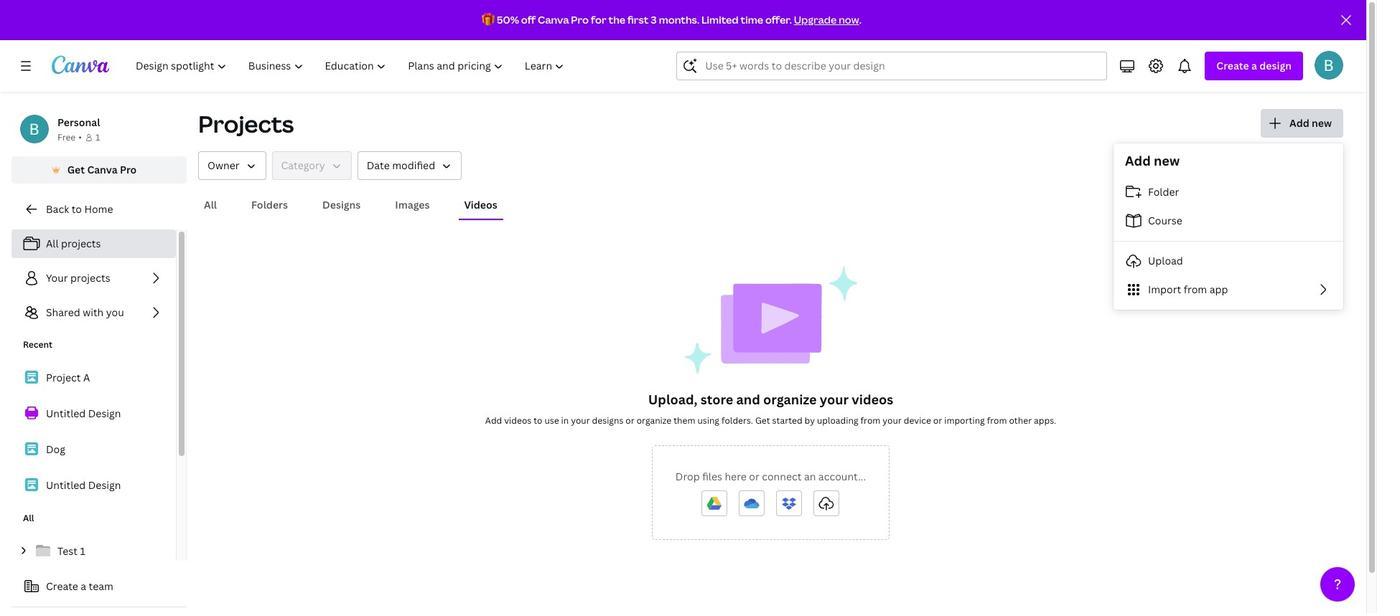Task type: vqa. For each thing, say whether or not it's contained in the screenshot.
'Owner'
yes



Task type: locate. For each thing, give the bounding box(es) containing it.
1 vertical spatial a
[[81, 580, 86, 594]]

1 vertical spatial untitled
[[46, 479, 86, 493]]

1 horizontal spatial new
[[1312, 116, 1332, 130]]

get left started
[[755, 415, 770, 427]]

2 untitled from the top
[[46, 479, 86, 493]]

1 right •
[[95, 131, 100, 144]]

0 horizontal spatial create
[[46, 580, 78, 594]]

add
[[1290, 116, 1310, 130], [1125, 152, 1151, 169], [485, 415, 502, 427]]

0 vertical spatial design
[[88, 407, 121, 421]]

an
[[804, 470, 816, 484]]

1 vertical spatial get
[[755, 415, 770, 427]]

0 vertical spatial new
[[1312, 116, 1332, 130]]

pro left for
[[571, 13, 589, 27]]

untitled down project a
[[46, 407, 86, 421]]

images button
[[389, 192, 436, 219]]

to right back
[[72, 203, 82, 216]]

0 vertical spatial to
[[72, 203, 82, 216]]

organize down "upload,"
[[637, 415, 672, 427]]

2 horizontal spatial all
[[204, 198, 217, 212]]

projects right your
[[70, 271, 110, 285]]

a inside "button"
[[81, 580, 86, 594]]

your
[[820, 391, 849, 409], [571, 415, 590, 427], [883, 415, 902, 427]]

0 horizontal spatial all
[[23, 513, 34, 525]]

your projects
[[46, 271, 110, 285]]

untitled
[[46, 407, 86, 421], [46, 479, 86, 493]]

add left use
[[485, 415, 502, 427]]

1 vertical spatial canva
[[87, 163, 118, 177]]

0 horizontal spatial 1
[[80, 545, 85, 559]]

untitled design link
[[11, 399, 176, 429], [11, 471, 176, 501]]

designs
[[592, 415, 624, 427]]

create
[[1217, 59, 1249, 73], [46, 580, 78, 594]]

.
[[859, 13, 862, 27]]

0 horizontal spatial from
[[861, 415, 881, 427]]

organize up started
[[763, 391, 817, 409]]

add new button
[[1261, 109, 1344, 138]]

0 vertical spatial add new
[[1290, 116, 1332, 130]]

1 horizontal spatial organize
[[763, 391, 817, 409]]

0 vertical spatial create
[[1217, 59, 1249, 73]]

shared
[[46, 306, 80, 320]]

0 vertical spatial get
[[67, 163, 85, 177]]

folders.
[[722, 415, 753, 427]]

other
[[1009, 415, 1032, 427]]

2 horizontal spatial from
[[1184, 283, 1207, 297]]

videos left use
[[504, 415, 532, 427]]

projects for all projects
[[61, 237, 101, 251]]

a left design
[[1252, 59, 1257, 73]]

modified
[[392, 159, 435, 172]]

device
[[904, 415, 931, 427]]

off
[[521, 13, 536, 27]]

time
[[741, 13, 763, 27]]

your projects link
[[11, 264, 176, 293]]

dog link
[[11, 435, 176, 465]]

1 vertical spatial add
[[1125, 152, 1151, 169]]

1 horizontal spatial a
[[1252, 59, 1257, 73]]

2 horizontal spatial add
[[1290, 116, 1310, 130]]

create down test
[[46, 580, 78, 594]]

to left use
[[534, 415, 543, 427]]

canva up home
[[87, 163, 118, 177]]

1 horizontal spatial add
[[1125, 152, 1151, 169]]

design
[[88, 407, 121, 421], [88, 479, 121, 493]]

0 horizontal spatial or
[[626, 415, 635, 427]]

0 vertical spatial list
[[11, 230, 176, 327]]

months.
[[659, 13, 700, 27]]

organize
[[763, 391, 817, 409], [637, 415, 672, 427]]

50%
[[497, 13, 519, 27]]

untitled down dog
[[46, 479, 86, 493]]

pro up the back to home link
[[120, 163, 137, 177]]

0 horizontal spatial add
[[485, 415, 502, 427]]

videos up uploading
[[852, 391, 894, 409]]

use
[[545, 415, 559, 427]]

from right uploading
[[861, 415, 881, 427]]

0 vertical spatial projects
[[61, 237, 101, 251]]

0 vertical spatial pro
[[571, 13, 589, 27]]

get inside get canva pro button
[[67, 163, 85, 177]]

add inside dropdown button
[[1290, 116, 1310, 130]]

1 design from the top
[[88, 407, 121, 421]]

all button
[[198, 192, 223, 219]]

untitled design link down dog link
[[11, 471, 176, 501]]

create for create a team
[[46, 580, 78, 594]]

design down project a link
[[88, 407, 121, 421]]

from
[[1184, 283, 1207, 297], [861, 415, 881, 427], [987, 415, 1007, 427]]

upload
[[1148, 254, 1183, 268]]

create a design button
[[1205, 52, 1303, 80]]

0 vertical spatial all
[[204, 198, 217, 212]]

add up the folder
[[1125, 152, 1151, 169]]

0 vertical spatial a
[[1252, 59, 1257, 73]]

or right device
[[933, 415, 942, 427]]

personal
[[57, 116, 100, 129]]

1 vertical spatial to
[[534, 415, 543, 427]]

get
[[67, 163, 85, 177], [755, 415, 770, 427]]

folders
[[251, 198, 288, 212]]

0 vertical spatial untitled
[[46, 407, 86, 421]]

•
[[78, 131, 82, 144]]

new up the folder
[[1154, 152, 1180, 169]]

1 vertical spatial create
[[46, 580, 78, 594]]

all for all button
[[204, 198, 217, 212]]

all inside all projects link
[[46, 237, 59, 251]]

untitled design down dog link
[[46, 479, 121, 493]]

2 vertical spatial add
[[485, 415, 502, 427]]

from inside button
[[1184, 283, 1207, 297]]

from left other
[[987, 415, 1007, 427]]

connect
[[762, 470, 802, 484]]

projects
[[61, 237, 101, 251], [70, 271, 110, 285]]

or right designs
[[626, 415, 635, 427]]

1 vertical spatial projects
[[70, 271, 110, 285]]

all
[[204, 198, 217, 212], [46, 237, 59, 251], [23, 513, 34, 525]]

1 horizontal spatial get
[[755, 415, 770, 427]]

your
[[46, 271, 68, 285]]

canva right off
[[538, 13, 569, 27]]

1 horizontal spatial to
[[534, 415, 543, 427]]

all inside all button
[[204, 198, 217, 212]]

0 horizontal spatial pro
[[120, 163, 137, 177]]

1 vertical spatial untitled design link
[[11, 471, 176, 501]]

now
[[839, 13, 859, 27]]

0 horizontal spatial to
[[72, 203, 82, 216]]

1 vertical spatial new
[[1154, 152, 1180, 169]]

0 horizontal spatial get
[[67, 163, 85, 177]]

2 list from the top
[[11, 363, 176, 501]]

new down the brad klo image
[[1312, 116, 1332, 130]]

design for first untitled design link
[[88, 407, 121, 421]]

1 horizontal spatial create
[[1217, 59, 1249, 73]]

or right here
[[749, 470, 760, 484]]

2 design from the top
[[88, 479, 121, 493]]

free
[[57, 131, 76, 144]]

a left team
[[81, 580, 86, 594]]

add new inside dropdown button
[[1290, 116, 1332, 130]]

create inside "button"
[[46, 580, 78, 594]]

create inside dropdown button
[[1217, 59, 1249, 73]]

0 vertical spatial untitled design link
[[11, 399, 176, 429]]

untitled design for first untitled design link
[[46, 407, 121, 421]]

started
[[772, 415, 803, 427]]

add down design
[[1290, 116, 1310, 130]]

1 vertical spatial all
[[46, 237, 59, 251]]

untitled design down a
[[46, 407, 121, 421]]

category
[[281, 159, 325, 172]]

all for all projects
[[46, 237, 59, 251]]

projects inside 'link'
[[70, 271, 110, 285]]

your right in
[[571, 415, 590, 427]]

0 vertical spatial add
[[1290, 116, 1310, 130]]

design down dog link
[[88, 479, 121, 493]]

to
[[72, 203, 82, 216], [534, 415, 543, 427]]

2 horizontal spatial or
[[933, 415, 942, 427]]

1 horizontal spatial all
[[46, 237, 59, 251]]

add new up the folder
[[1125, 152, 1180, 169]]

using
[[698, 415, 720, 427]]

0 horizontal spatial canva
[[87, 163, 118, 177]]

list
[[11, 230, 176, 327], [11, 363, 176, 501]]

1 horizontal spatial add new
[[1290, 116, 1332, 130]]

untitled design link up dog link
[[11, 399, 176, 429]]

2 untitled design from the top
[[46, 479, 121, 493]]

your up uploading
[[820, 391, 849, 409]]

menu
[[1114, 178, 1344, 304]]

None search field
[[677, 52, 1108, 80]]

0 vertical spatial untitled design
[[46, 407, 121, 421]]

offer.
[[765, 13, 792, 27]]

add new
[[1290, 116, 1332, 130], [1125, 152, 1180, 169]]

1 vertical spatial design
[[88, 479, 121, 493]]

canva
[[538, 13, 569, 27], [87, 163, 118, 177]]

projects down back to home on the left
[[61, 237, 101, 251]]

0 horizontal spatial new
[[1154, 152, 1180, 169]]

create left design
[[1217, 59, 1249, 73]]

a inside dropdown button
[[1252, 59, 1257, 73]]

folder
[[1148, 185, 1179, 199]]

🎁
[[482, 13, 495, 27]]

1 vertical spatial add new
[[1125, 152, 1180, 169]]

from left app
[[1184, 283, 1207, 297]]

import
[[1148, 283, 1181, 297]]

a
[[1252, 59, 1257, 73], [81, 580, 86, 594]]

0 horizontal spatial organize
[[637, 415, 672, 427]]

a for team
[[81, 580, 86, 594]]

0 vertical spatial videos
[[852, 391, 894, 409]]

create a team button
[[11, 573, 187, 602]]

your left device
[[883, 415, 902, 427]]

1 vertical spatial pro
[[120, 163, 137, 177]]

1 untitled design from the top
[[46, 407, 121, 421]]

project a
[[46, 371, 90, 385]]

new
[[1312, 116, 1332, 130], [1154, 152, 1180, 169]]

1 horizontal spatial pro
[[571, 13, 589, 27]]

recent
[[23, 339, 52, 351]]

1 vertical spatial videos
[[504, 415, 532, 427]]

1 list from the top
[[11, 230, 176, 327]]

1 vertical spatial organize
[[637, 415, 672, 427]]

1 vertical spatial untitled design
[[46, 479, 121, 493]]

0 horizontal spatial a
[[81, 580, 86, 594]]

0 vertical spatial 1
[[95, 131, 100, 144]]

videos
[[852, 391, 894, 409], [504, 415, 532, 427]]

0 vertical spatial canva
[[538, 13, 569, 27]]

back to home link
[[11, 195, 187, 224]]

1 right test
[[80, 545, 85, 559]]

untitled design for second untitled design link
[[46, 479, 121, 493]]

1 horizontal spatial or
[[749, 470, 760, 484]]

0 horizontal spatial add new
[[1125, 152, 1180, 169]]

get down •
[[67, 163, 85, 177]]

menu containing folder
[[1114, 178, 1344, 304]]

to inside upload, store and organize your videos add videos to use in your designs or organize them using folders. get started by uploading from your device or importing from other apps.
[[534, 415, 543, 427]]

1 horizontal spatial 1
[[95, 131, 100, 144]]

drop files here or connect an account...
[[676, 470, 866, 484]]

untitled design
[[46, 407, 121, 421], [46, 479, 121, 493]]

1 vertical spatial list
[[11, 363, 176, 501]]

free •
[[57, 131, 82, 144]]

add new down the brad klo image
[[1290, 116, 1332, 130]]

add inside upload, store and organize your videos add videos to use in your designs or organize them using folders. get started by uploading from your device or importing from other apps.
[[485, 415, 502, 427]]



Task type: describe. For each thing, give the bounding box(es) containing it.
3
[[651, 13, 657, 27]]

drop
[[676, 470, 700, 484]]

list containing project a
[[11, 363, 176, 501]]

images
[[395, 198, 430, 212]]

2 vertical spatial all
[[23, 513, 34, 525]]

design for second untitled design link
[[88, 479, 121, 493]]

upload,
[[648, 391, 698, 409]]

create a design
[[1217, 59, 1292, 73]]

app
[[1210, 283, 1228, 297]]

apps.
[[1034, 415, 1056, 427]]

1 untitled from the top
[[46, 407, 86, 421]]

shared with you
[[46, 306, 124, 320]]

Owner button
[[198, 152, 266, 180]]

create a team
[[46, 580, 113, 594]]

store
[[701, 391, 733, 409]]

folder button
[[1114, 178, 1344, 207]]

projects
[[198, 108, 294, 139]]

all projects
[[46, 237, 101, 251]]

import from app
[[1148, 283, 1228, 297]]

back
[[46, 203, 69, 216]]

uploading
[[817, 415, 859, 427]]

1 horizontal spatial videos
[[852, 391, 894, 409]]

course
[[1148, 214, 1183, 228]]

pro inside button
[[120, 163, 137, 177]]

with
[[83, 306, 104, 320]]

upload, store and organize your videos add videos to use in your designs or organize them using folders. get started by uploading from your device or importing from other apps.
[[485, 391, 1056, 427]]

Search search field
[[705, 52, 1079, 80]]

designs
[[322, 198, 361, 212]]

get inside upload, store and organize your videos add videos to use in your designs or organize them using folders. get started by uploading from your device or importing from other apps.
[[755, 415, 770, 427]]

1 horizontal spatial canva
[[538, 13, 569, 27]]

Category button
[[272, 152, 352, 180]]

1 untitled design link from the top
[[11, 399, 176, 429]]

canva inside button
[[87, 163, 118, 177]]

for
[[591, 13, 607, 27]]

designs button
[[317, 192, 366, 219]]

folders button
[[246, 192, 294, 219]]

top level navigation element
[[126, 52, 577, 80]]

0 vertical spatial organize
[[763, 391, 817, 409]]

back to home
[[46, 203, 113, 216]]

2 horizontal spatial your
[[883, 415, 902, 427]]

get canva pro
[[67, 163, 137, 177]]

get canva pro button
[[11, 157, 187, 184]]

all projects link
[[11, 230, 176, 259]]

here
[[725, 470, 747, 484]]

Date modified button
[[357, 152, 462, 180]]

import from app button
[[1114, 276, 1344, 304]]

the
[[609, 13, 626, 27]]

1 vertical spatial 1
[[80, 545, 85, 559]]

project
[[46, 371, 81, 385]]

0 horizontal spatial your
[[571, 415, 590, 427]]

first
[[628, 13, 649, 27]]

you
[[106, 306, 124, 320]]

by
[[805, 415, 815, 427]]

upload button
[[1114, 247, 1344, 276]]

videos button
[[459, 192, 503, 219]]

shared with you link
[[11, 299, 176, 327]]

team
[[89, 580, 113, 594]]

in
[[561, 415, 569, 427]]

course button
[[1114, 207, 1344, 236]]

create for create a design
[[1217, 59, 1249, 73]]

2 untitled design link from the top
[[11, 471, 176, 501]]

test
[[57, 545, 78, 559]]

date
[[367, 159, 390, 172]]

date modified
[[367, 159, 435, 172]]

brad klo image
[[1315, 51, 1344, 80]]

1 horizontal spatial your
[[820, 391, 849, 409]]

importing
[[944, 415, 985, 427]]

0 horizontal spatial videos
[[504, 415, 532, 427]]

a for design
[[1252, 59, 1257, 73]]

upgrade now button
[[794, 13, 859, 27]]

account...
[[819, 470, 866, 484]]

test 1 link
[[11, 537, 176, 567]]

1 horizontal spatial from
[[987, 415, 1007, 427]]

files
[[702, 470, 722, 484]]

videos
[[464, 198, 497, 212]]

design
[[1260, 59, 1292, 73]]

projects for your projects
[[70, 271, 110, 285]]

dog
[[46, 443, 65, 457]]

limited
[[702, 13, 739, 27]]

a
[[83, 371, 90, 385]]

home
[[84, 203, 113, 216]]

them
[[674, 415, 695, 427]]

new inside add new dropdown button
[[1312, 116, 1332, 130]]

upgrade
[[794, 13, 837, 27]]

list containing all projects
[[11, 230, 176, 327]]

owner
[[208, 159, 239, 172]]

🎁 50% off canva pro for the first 3 months. limited time offer. upgrade now .
[[482, 13, 862, 27]]

project a link
[[11, 363, 176, 394]]

test 1
[[57, 545, 85, 559]]



